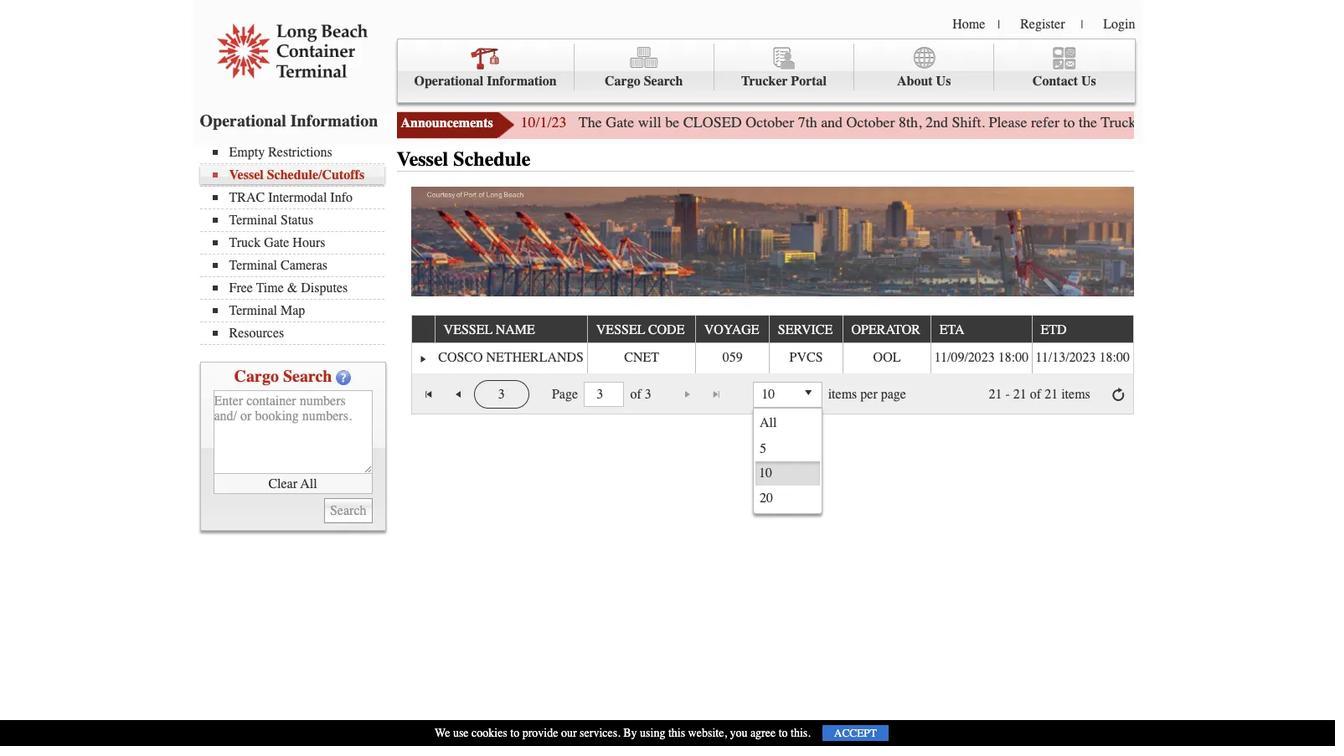 Task type: vqa. For each thing, say whether or not it's contained in the screenshot.
SCAC text field
no



Task type: describe. For each thing, give the bounding box(es) containing it.
0 vertical spatial operational information
[[414, 74, 557, 89]]

contact us link
[[995, 44, 1135, 91]]

menu bar containing operational information
[[397, 39, 1136, 103]]

accept button
[[823, 726, 889, 742]]

free
[[229, 281, 253, 296]]

list box containing all
[[756, 411, 821, 512]]

2 21 from the left
[[1014, 387, 1027, 402]]

1 18:00 from the left
[[999, 351, 1029, 366]]

059 cell
[[696, 344, 770, 374]]

terminal cameras link
[[212, 258, 384, 273]]

us for contact us
[[1082, 74, 1097, 89]]

trac intermodal info link
[[212, 190, 384, 205]]

2 horizontal spatial to
[[1064, 113, 1076, 132]]

provide
[[523, 727, 559, 741]]

contact
[[1033, 74, 1079, 89]]

3 terminal from the top
[[229, 303, 277, 318]]

cargo search link
[[575, 44, 715, 91]]

Enter container numbers and/ or booking numbers.  text field
[[213, 391, 373, 474]]

refer
[[1032, 113, 1060, 132]]

ool
[[874, 351, 901, 366]]

this.
[[791, 727, 811, 741]]

0 horizontal spatial to
[[511, 727, 520, 741]]

5 10
[[759, 441, 773, 481]]

refresh image
[[1112, 388, 1126, 402]]

vessel code
[[597, 323, 685, 338]]

vessel name
[[444, 323, 535, 338]]

11/09/2023 18:00 11/13/2023 18:00
[[935, 351, 1131, 366]]

you
[[730, 727, 748, 741]]

will
[[638, 113, 662, 132]]

operational information link
[[398, 44, 575, 91]]

pvcs cell
[[770, 344, 843, 374]]

all inside option
[[760, 416, 777, 431]]

11/13/2023
[[1036, 351, 1097, 366]]

vessel inside empty restrictions vessel schedule/cutoffs trac intermodal info terminal status truck gate hours terminal cameras free time & disputes terminal map resources
[[229, 168, 264, 183]]

vessel schedule
[[397, 147, 531, 171]]

name
[[496, 323, 535, 338]]

announcements
[[401, 116, 493, 131]]

20
[[760, 491, 774, 506]]

trucker portal link
[[715, 44, 855, 91]]

service link
[[778, 316, 841, 343]]

pvcs
[[790, 351, 823, 366]]

resources link
[[212, 326, 384, 341]]

cosco
[[438, 351, 483, 366]]

cnet cell
[[588, 344, 696, 374]]

2nd
[[926, 113, 949, 132]]

netherlands
[[487, 351, 584, 366]]

the
[[1079, 113, 1098, 132]]

portal
[[791, 74, 827, 89]]

shift.
[[953, 113, 986, 132]]

1 october from the left
[[746, 113, 795, 132]]

schedule
[[454, 147, 531, 171]]

menu bar containing empty restrictions
[[200, 143, 393, 345]]

operator
[[852, 323, 921, 338]]

service
[[778, 323, 833, 338]]

web
[[1214, 113, 1239, 132]]

11/09/2023
[[935, 351, 995, 366]]

10/1/23
[[521, 113, 567, 132]]

contact us
[[1033, 74, 1097, 89]]

intermodal
[[268, 190, 327, 205]]

the
[[579, 113, 602, 132]]

10/1/23 the gate will be closed october 7th and october 8th, 2nd shift. please refer to the truck gate hours web page for further
[[521, 113, 1336, 132]]

free time & disputes link
[[212, 281, 384, 296]]

trac
[[229, 190, 265, 205]]

059
[[723, 351, 743, 366]]

etd
[[1041, 323, 1067, 338]]

gate inside empty restrictions vessel schedule/cutoffs trac intermodal info terminal status truck gate hours terminal cameras free time & disputes terminal map resources
[[264, 235, 289, 251]]

eta link
[[940, 316, 973, 343]]

search inside cargo search link
[[644, 74, 683, 89]]

2 | from the left
[[1081, 18, 1084, 32]]

0 vertical spatial 10
[[762, 387, 775, 402]]

1 vertical spatial 10
[[759, 466, 773, 481]]

truck gate hours link
[[212, 235, 384, 251]]

closed
[[684, 113, 742, 132]]

voyage
[[705, 323, 760, 338]]

vessel name link
[[444, 316, 543, 343]]

about us link
[[855, 44, 995, 91]]

for
[[1275, 113, 1292, 132]]

all inside button
[[301, 476, 317, 492]]

11/13/2023 18:00 cell
[[1032, 344, 1133, 374]]

cosco netherlands
[[438, 351, 584, 366]]

2 18:00 from the left
[[1100, 351, 1131, 366]]

time
[[256, 281, 284, 296]]

2 october from the left
[[847, 113, 896, 132]]

2 terminal from the top
[[229, 258, 277, 273]]

status
[[281, 213, 314, 228]]

hours inside empty restrictions vessel schedule/cutoffs trac intermodal info terminal status truck gate hours terminal cameras free time & disputes terminal map resources
[[293, 235, 326, 251]]

map
[[281, 303, 305, 318]]

cameras
[[281, 258, 328, 273]]

1 21 from the left
[[989, 387, 1003, 402]]

8th,
[[899, 113, 922, 132]]

-
[[1006, 387, 1011, 402]]

per
[[861, 387, 878, 402]]

eta
[[940, 323, 965, 338]]

21 - 21 of 21 items
[[989, 387, 1091, 402]]



Task type: locate. For each thing, give the bounding box(es) containing it.
website,
[[689, 727, 727, 741]]

trucker portal
[[742, 74, 827, 89]]

1 row from the top
[[412, 316, 1133, 344]]

be
[[666, 113, 680, 132]]

terminal map link
[[212, 303, 384, 318]]

20 option
[[756, 486, 821, 512]]

2 horizontal spatial gate
[[1141, 113, 1169, 132]]

information up restrictions
[[291, 111, 378, 131]]

our
[[561, 727, 577, 741]]

search up be
[[644, 74, 683, 89]]

of right 3 field in the left of the page
[[631, 387, 642, 402]]

1 horizontal spatial |
[[1081, 18, 1084, 32]]

terminal up resources
[[229, 303, 277, 318]]

we
[[435, 727, 450, 741]]

register
[[1021, 17, 1066, 32]]

terminal
[[229, 213, 277, 228], [229, 258, 277, 273], [229, 303, 277, 318]]

cargo up will
[[605, 74, 641, 89]]

1 horizontal spatial search
[[644, 74, 683, 89]]

we use cookies to provide our services. by using this website, you agree to this.
[[435, 727, 811, 741]]

ool cell
[[843, 344, 931, 374]]

gate down status
[[264, 235, 289, 251]]

0 horizontal spatial cargo search
[[234, 367, 332, 386]]

to right 'cookies'
[[511, 727, 520, 741]]

10
[[762, 387, 775, 402], [759, 466, 773, 481]]

use
[[453, 727, 469, 741]]

0 horizontal spatial all
[[301, 476, 317, 492]]

vessel inside 'link'
[[444, 323, 493, 338]]

by
[[624, 727, 637, 741]]

0 horizontal spatial truck
[[229, 235, 261, 251]]

2 horizontal spatial 21
[[1045, 387, 1059, 402]]

1 vertical spatial terminal
[[229, 258, 277, 273]]

18:00 up refresh image
[[1100, 351, 1131, 366]]

2 us from the left
[[1082, 74, 1097, 89]]

vessel for vessel name
[[444, 323, 493, 338]]

&
[[287, 281, 298, 296]]

vessel
[[397, 147, 449, 171], [229, 168, 264, 183]]

cargo search down resources link
[[234, 367, 332, 386]]

1 horizontal spatial us
[[1082, 74, 1097, 89]]

terminal status link
[[212, 213, 384, 228]]

1 vertical spatial search
[[283, 367, 332, 386]]

0 horizontal spatial cargo
[[234, 367, 279, 386]]

3 down cosco netherlands cell
[[498, 387, 505, 402]]

1 vertical spatial cargo
[[234, 367, 279, 386]]

10 up all option at the right of page
[[762, 387, 775, 402]]

1 vertical spatial page
[[881, 387, 907, 402]]

1 vessel from the left
[[444, 323, 493, 338]]

page left for at right
[[1242, 113, 1271, 132]]

21 left -
[[989, 387, 1003, 402]]

code
[[649, 323, 685, 338]]

page right per at the right of page
[[881, 387, 907, 402]]

clear all button
[[213, 474, 373, 494]]

cargo search inside menu bar
[[605, 74, 683, 89]]

3 field
[[584, 382, 625, 408]]

1 vertical spatial operational information
[[200, 111, 378, 131]]

of 3
[[631, 387, 652, 402]]

0 vertical spatial operational
[[414, 74, 484, 89]]

1 vertical spatial all
[[301, 476, 317, 492]]

information inside menu bar
[[487, 74, 557, 89]]

vessel code link
[[597, 316, 693, 343]]

0 horizontal spatial 18:00
[[999, 351, 1029, 366]]

all right clear
[[301, 476, 317, 492]]

accept
[[835, 727, 877, 740]]

vessel up "cnet"
[[597, 323, 645, 338]]

0 horizontal spatial vessel
[[229, 168, 264, 183]]

cargo search
[[605, 74, 683, 89], [234, 367, 332, 386]]

home link
[[953, 17, 986, 32]]

gate right the "the"
[[1141, 113, 1169, 132]]

operational information up announcements
[[414, 74, 557, 89]]

truck
[[1102, 113, 1137, 132], [229, 235, 261, 251]]

items down the 11/13/2023 18:00 cell
[[1062, 387, 1091, 402]]

0 horizontal spatial menu bar
[[200, 143, 393, 345]]

1 horizontal spatial of
[[1031, 387, 1042, 402]]

row
[[412, 316, 1133, 344], [412, 344, 1133, 374]]

home
[[953, 17, 986, 32]]

1 horizontal spatial cargo
[[605, 74, 641, 89]]

1 terminal from the top
[[229, 213, 277, 228]]

| right home
[[998, 18, 1001, 32]]

row containing cosco netherlands
[[412, 344, 1133, 374]]

1 | from the left
[[998, 18, 1001, 32]]

cargo search up will
[[605, 74, 683, 89]]

vessel schedule/cutoffs link
[[212, 168, 384, 183]]

of right -
[[1031, 387, 1042, 402]]

gate
[[606, 113, 635, 132], [1141, 113, 1169, 132], [264, 235, 289, 251]]

operational
[[414, 74, 484, 89], [200, 111, 286, 131]]

login link
[[1104, 17, 1136, 32]]

21 right -
[[1014, 387, 1027, 402]]

us right 'contact'
[[1082, 74, 1097, 89]]

3
[[498, 387, 505, 402], [645, 387, 652, 402]]

0 horizontal spatial us
[[937, 74, 952, 89]]

0 horizontal spatial operational information
[[200, 111, 378, 131]]

1 horizontal spatial page
[[1242, 113, 1271, 132]]

using
[[640, 727, 666, 741]]

us for about us
[[937, 74, 952, 89]]

1 horizontal spatial hours
[[1173, 113, 1210, 132]]

10 up 20
[[759, 466, 773, 481]]

page
[[552, 387, 578, 402]]

1 horizontal spatial cargo search
[[605, 74, 683, 89]]

None submit
[[324, 499, 373, 524]]

gate right the
[[606, 113, 635, 132]]

1 us from the left
[[937, 74, 952, 89]]

etd link
[[1041, 316, 1075, 343]]

menu bar
[[397, 39, 1136, 103], [200, 143, 393, 345]]

0 horizontal spatial information
[[291, 111, 378, 131]]

cookies
[[472, 727, 508, 741]]

5 option
[[756, 436, 821, 462]]

cnet
[[625, 351, 660, 366]]

information
[[487, 74, 557, 89], [291, 111, 378, 131]]

18:00 up -
[[999, 351, 1029, 366]]

schedule/cutoffs
[[267, 168, 365, 183]]

of
[[631, 387, 642, 402], [1031, 387, 1042, 402]]

21
[[989, 387, 1003, 402], [1014, 387, 1027, 402], [1045, 387, 1059, 402]]

hours
[[1173, 113, 1210, 132], [293, 235, 326, 251]]

row containing vessel name
[[412, 316, 1133, 344]]

clear
[[269, 476, 298, 492]]

0 vertical spatial cargo search
[[605, 74, 683, 89]]

1 vertical spatial hours
[[293, 235, 326, 251]]

2 row from the top
[[412, 344, 1133, 374]]

1 vertical spatial truck
[[229, 235, 261, 251]]

1 of from the left
[[631, 387, 642, 402]]

vessel down announcements
[[397, 147, 449, 171]]

operational information up empty restrictions link
[[200, 111, 378, 131]]

us inside 'link'
[[1082, 74, 1097, 89]]

1 3 from the left
[[498, 387, 505, 402]]

items per page
[[829, 387, 907, 402]]

1 horizontal spatial to
[[779, 727, 788, 741]]

2 vessel from the left
[[597, 323, 645, 338]]

1 horizontal spatial 18:00
[[1100, 351, 1131, 366]]

info
[[330, 190, 353, 205]]

go to the first page image
[[423, 388, 436, 402]]

1 horizontal spatial items
[[1062, 387, 1091, 402]]

all option
[[756, 411, 821, 436]]

login
[[1104, 17, 1136, 32]]

october left 7th
[[746, 113, 795, 132]]

hours left web
[[1173, 113, 1210, 132]]

terminal up free
[[229, 258, 277, 273]]

tree grid containing vessel name
[[412, 316, 1133, 374]]

1 vertical spatial cargo search
[[234, 367, 332, 386]]

and
[[821, 113, 843, 132]]

1 horizontal spatial all
[[760, 416, 777, 431]]

0 vertical spatial cargo
[[605, 74, 641, 89]]

operational inside menu bar
[[414, 74, 484, 89]]

truck inside empty restrictions vessel schedule/cutoffs trac intermodal info terminal status truck gate hours terminal cameras free time & disputes terminal map resources
[[229, 235, 261, 251]]

11/09/2023 18:00 cell
[[931, 344, 1032, 374]]

5
[[760, 441, 767, 456]]

1 horizontal spatial 3
[[645, 387, 652, 402]]

vessel for vessel code
[[597, 323, 645, 338]]

items left per at the right of page
[[829, 387, 858, 402]]

0 vertical spatial information
[[487, 74, 557, 89]]

this
[[669, 727, 686, 741]]

october right and
[[847, 113, 896, 132]]

operational up empty
[[200, 111, 286, 131]]

cargo down resources
[[234, 367, 279, 386]]

row up 'pvcs'
[[412, 316, 1133, 344]]

1 horizontal spatial vessel
[[397, 147, 449, 171]]

0 vertical spatial hours
[[1173, 113, 1210, 132]]

search down resources link
[[283, 367, 332, 386]]

21 down 11/13/2023
[[1045, 387, 1059, 402]]

0 horizontal spatial page
[[881, 387, 907, 402]]

disputes
[[301, 281, 348, 296]]

0 horizontal spatial operational
[[200, 111, 286, 131]]

restrictions
[[268, 145, 332, 160]]

please
[[989, 113, 1028, 132]]

10 option
[[756, 462, 821, 486]]

0 vertical spatial menu bar
[[397, 39, 1136, 103]]

0 horizontal spatial items
[[829, 387, 858, 402]]

go to the previous page image
[[452, 388, 465, 402]]

1 vertical spatial information
[[291, 111, 378, 131]]

|
[[998, 18, 1001, 32], [1081, 18, 1084, 32]]

all
[[760, 416, 777, 431], [301, 476, 317, 492]]

3 down cnet cell
[[645, 387, 652, 402]]

0 horizontal spatial search
[[283, 367, 332, 386]]

0 horizontal spatial |
[[998, 18, 1001, 32]]

1 vertical spatial menu bar
[[200, 143, 393, 345]]

1 horizontal spatial gate
[[606, 113, 635, 132]]

0 vertical spatial page
[[1242, 113, 1271, 132]]

2 items from the left
[[1062, 387, 1091, 402]]

truck right the "the"
[[1102, 113, 1137, 132]]

truck down trac
[[229, 235, 261, 251]]

voyage link
[[705, 316, 768, 343]]

0 horizontal spatial gate
[[264, 235, 289, 251]]

vessel up cosco
[[444, 323, 493, 338]]

services.
[[580, 727, 621, 741]]

7th
[[798, 113, 818, 132]]

2 vertical spatial terminal
[[229, 303, 277, 318]]

to left this.
[[779, 727, 788, 741]]

0 horizontal spatial 21
[[989, 387, 1003, 402]]

0 vertical spatial all
[[760, 416, 777, 431]]

1 horizontal spatial 21
[[1014, 387, 1027, 402]]

1 items from the left
[[829, 387, 858, 402]]

1 horizontal spatial operational information
[[414, 74, 557, 89]]

vessel
[[444, 323, 493, 338], [597, 323, 645, 338]]

cosco netherlands cell
[[435, 344, 588, 374]]

hours up "cameras"
[[293, 235, 326, 251]]

operator link
[[852, 316, 929, 343]]

2 of from the left
[[1031, 387, 1042, 402]]

1 horizontal spatial october
[[847, 113, 896, 132]]

all up 5
[[760, 416, 777, 431]]

information up 10/1/23 at the left of the page
[[487, 74, 557, 89]]

further
[[1296, 113, 1336, 132]]

clear all
[[269, 476, 317, 492]]

0 vertical spatial search
[[644, 74, 683, 89]]

empty
[[229, 145, 265, 160]]

1 horizontal spatial information
[[487, 74, 557, 89]]

empty restrictions vessel schedule/cutoffs trac intermodal info terminal status truck gate hours terminal cameras free time & disputes terminal map resources
[[229, 145, 365, 341]]

row down service
[[412, 344, 1133, 374]]

| left login
[[1081, 18, 1084, 32]]

0 vertical spatial terminal
[[229, 213, 277, 228]]

1 horizontal spatial menu bar
[[397, 39, 1136, 103]]

0 horizontal spatial 3
[[498, 387, 505, 402]]

1 horizontal spatial vessel
[[597, 323, 645, 338]]

to left the "the"
[[1064, 113, 1076, 132]]

vessel down empty
[[229, 168, 264, 183]]

tree grid
[[412, 316, 1133, 374]]

1 vertical spatial operational
[[200, 111, 286, 131]]

items
[[829, 387, 858, 402], [1062, 387, 1091, 402]]

3 21 from the left
[[1045, 387, 1059, 402]]

0 vertical spatial truck
[[1102, 113, 1137, 132]]

0 horizontal spatial vessel
[[444, 323, 493, 338]]

2 3 from the left
[[645, 387, 652, 402]]

us right about at the right top of page
[[937, 74, 952, 89]]

1 horizontal spatial truck
[[1102, 113, 1137, 132]]

cargo
[[605, 74, 641, 89], [234, 367, 279, 386]]

0 horizontal spatial hours
[[293, 235, 326, 251]]

trucker
[[742, 74, 788, 89]]

register link
[[1021, 17, 1066, 32]]

terminal down trac
[[229, 213, 277, 228]]

1 horizontal spatial operational
[[414, 74, 484, 89]]

0 horizontal spatial of
[[631, 387, 642, 402]]

0 horizontal spatial october
[[746, 113, 795, 132]]

operational up announcements
[[414, 74, 484, 89]]

list box
[[756, 411, 821, 512]]



